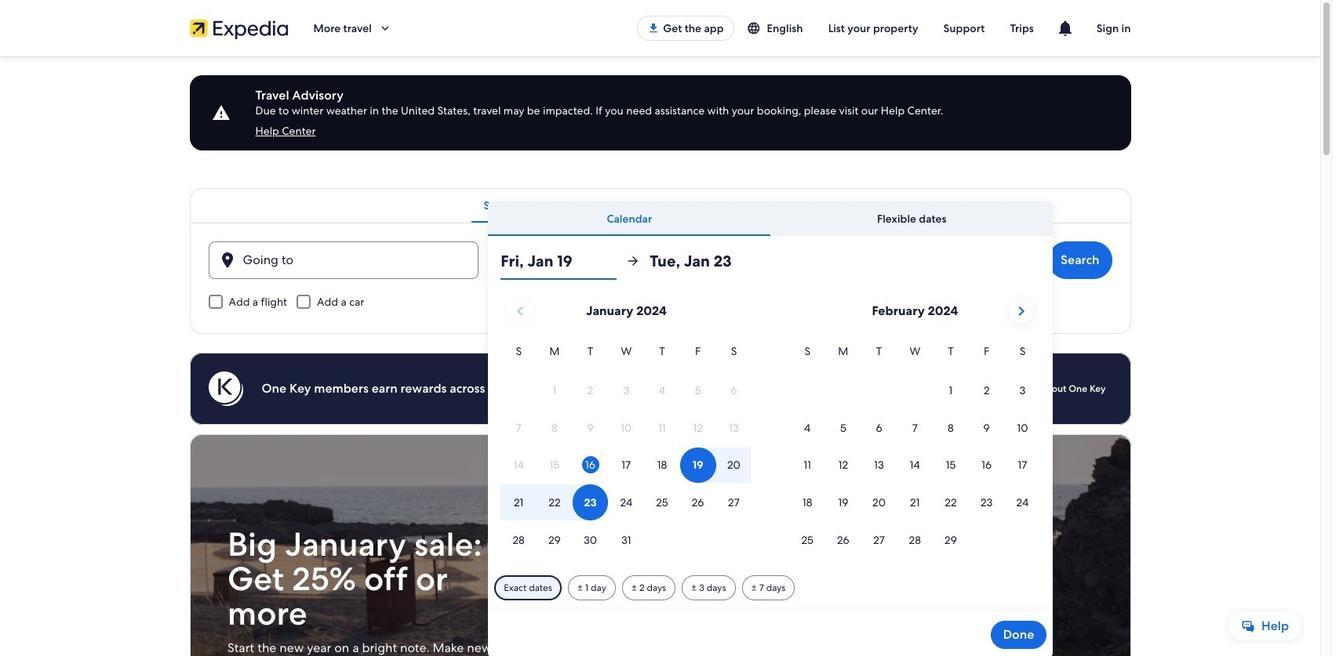 Task type: locate. For each thing, give the bounding box(es) containing it.
application
[[501, 293, 1041, 560]]

main content
[[0, 57, 1321, 657]]

travel sale activities deals image
[[190, 435, 1131, 657]]

more travel image
[[378, 21, 392, 35]]

small image
[[747, 21, 767, 35]]

tab list
[[190, 188, 1131, 223], [488, 202, 1053, 236]]

travel alert notification region
[[171, 57, 1150, 151]]

january 2024 element
[[501, 343, 752, 560]]



Task type: vqa. For each thing, say whether or not it's contained in the screenshot.
March 2024 element
no



Task type: describe. For each thing, give the bounding box(es) containing it.
previous month image
[[511, 302, 530, 321]]

today element
[[582, 457, 599, 474]]

directional image
[[626, 254, 641, 268]]

expedia logo image
[[190, 17, 288, 39]]

communication center icon image
[[1056, 19, 1075, 38]]

download the app button image
[[648, 22, 660, 35]]

february 2024 element
[[790, 343, 1041, 560]]

next month image
[[1012, 302, 1031, 321]]



